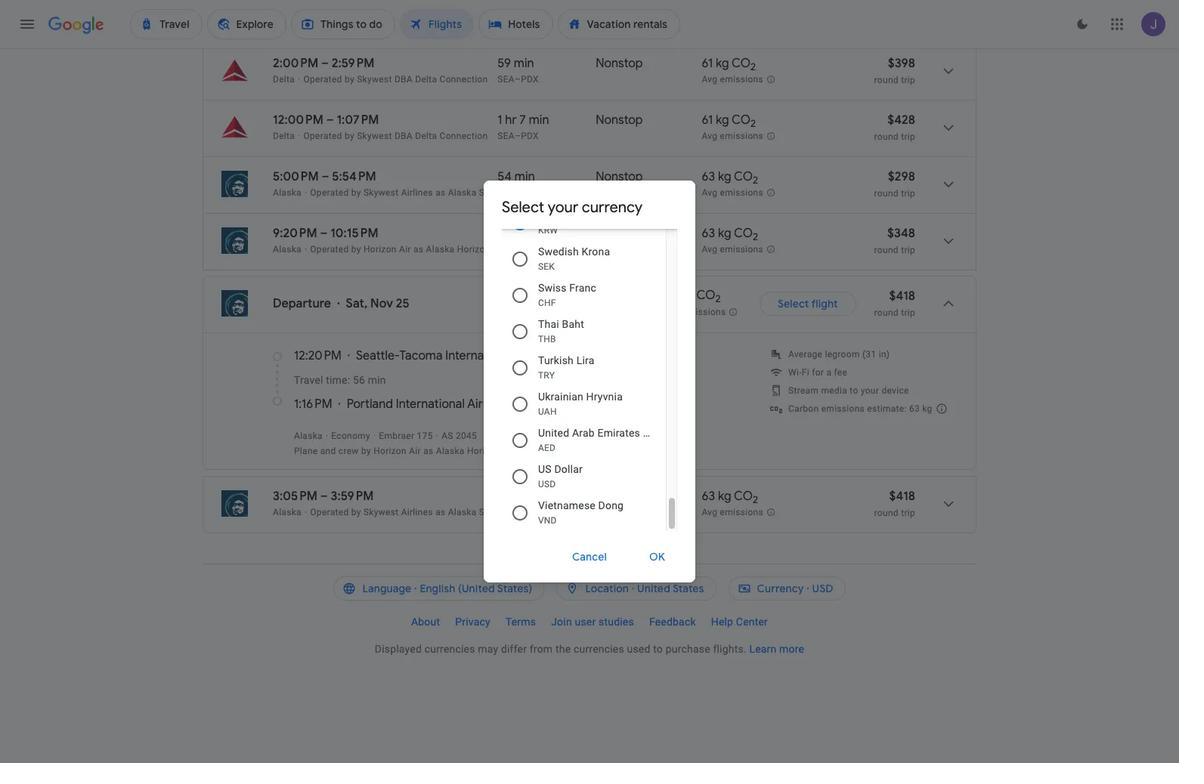 Task type: describe. For each thing, give the bounding box(es) containing it.
airlines for 3:05 pm – 3:59 pm
[[401, 507, 433, 518]]

thai
[[538, 318, 559, 330]]

$398
[[888, 56, 915, 71]]

3:59 pm
[[331, 489, 374, 504]]

round for 54 min
[[874, 188, 899, 199]]

displayed currencies may differ from the currencies used to purchase flights. learn more
[[375, 643, 804, 655]]

– left vnd
[[515, 507, 521, 518]]

pdx down total duration 1 hr 4 min. element
[[521, 17, 539, 28]]

about
[[411, 616, 440, 628]]

try
[[538, 370, 555, 381]]

nonstop flight. element for 59 min
[[596, 56, 643, 73]]

help center link
[[703, 610, 775, 634]]

in)
[[879, 349, 890, 360]]

2:00 pm
[[273, 56, 318, 71]]

min inside the 1 hr 7 min sea – pdx
[[529, 113, 549, 128]]

0 vertical spatial air
[[399, 244, 411, 255]]

2  image from the left
[[436, 431, 438, 441]]

$348
[[887, 226, 915, 241]]

horizon left 55 min sea – pdx
[[457, 244, 490, 255]]

english (united states)
[[420, 582, 532, 596]]

5 trip from the top
[[901, 308, 915, 318]]

1 vertical spatial (
[[509, 397, 513, 412]]

operated by skywest dba delta connection for 2:59 pm
[[303, 74, 488, 85]]

average
[[788, 349, 822, 360]]

$428
[[887, 113, 915, 128]]

studies
[[599, 616, 634, 628]]

krw
[[538, 225, 558, 236]]

round for 59 min
[[874, 75, 899, 85]]

$418 round trip for 418 us dollars text box
[[874, 489, 915, 518]]

by down 1:07 pm
[[345, 131, 354, 141]]

nov
[[370, 296, 393, 311]]

sea left vnd
[[498, 507, 515, 518]]

63 for $348
[[702, 226, 715, 241]]

avg emissions for 54 min
[[702, 188, 763, 198]]

63 for $418
[[702, 489, 715, 504]]

total duration 1 hr 4 min. element
[[498, 0, 596, 17]]

currency
[[582, 198, 643, 217]]

arab
[[572, 427, 595, 439]]

vietnamese dong vnd
[[538, 500, 624, 526]]

$298 round trip
[[874, 169, 915, 199]]

kg for $428
[[716, 113, 729, 128]]

more
[[779, 643, 804, 655]]

round for 55 min
[[874, 245, 899, 255]]

min for 55 min
[[514, 226, 535, 241]]

swiss
[[538, 282, 567, 294]]

emissions for $348
[[720, 244, 763, 255]]

for
[[812, 367, 824, 378]]

learn
[[749, 643, 777, 655]]

skywest for 5:54 pm
[[479, 187, 515, 198]]

ukrainian
[[538, 391, 583, 403]]

flight details. leaves seattle-tacoma international airport at 12:20 pm on saturday, november 25 and arrives at portland international airport at 1:16 pm on saturday, november 25. image
[[939, 295, 958, 313]]

61 kg co 2 for $428
[[702, 113, 756, 130]]

wi-fi for a fee
[[788, 367, 847, 378]]

– inside 59 min sea – pdx
[[515, 74, 521, 85]]

6 trip from the top
[[901, 508, 915, 518]]

avg for 1 hr 7 min
[[702, 131, 717, 141]]

2 for $428
[[751, 117, 756, 130]]

total duration 55 min. element
[[498, 226, 596, 243]]

dong
[[598, 500, 624, 512]]

horizon down embraer
[[373, 446, 407, 457]]

– down total duration 1 hr 4 min. element
[[515, 17, 521, 28]]

avg emissions for 55 min
[[702, 244, 763, 255]]

0 vertical spatial international
[[445, 348, 514, 364]]

total duration 1 hr 7 min. element
[[498, 113, 596, 130]]

departure
[[273, 296, 331, 311]]

select for select your currency
[[502, 198, 544, 217]]

Departure time: 5:00 PM. text field
[[273, 169, 319, 184]]

12:00 pm – 1:07 pm
[[273, 113, 379, 128]]

trip for 55 min
[[901, 245, 915, 255]]

carbon emissions estimate: 63 kilograms element
[[788, 404, 932, 414]]

sea down thai baht thb
[[563, 348, 585, 364]]

tacoma
[[400, 348, 443, 364]]

help
[[711, 616, 733, 628]]

united states
[[637, 582, 704, 596]]

as for 3:59 pm
[[435, 507, 446, 518]]

privacy
[[455, 616, 490, 628]]

stream media to your device
[[788, 385, 909, 396]]

kg for $298
[[718, 169, 731, 184]]

1 horizontal spatial )
[[585, 348, 589, 364]]

pdx inside 59 min sea – pdx
[[521, 74, 539, 85]]

vnd
[[538, 515, 557, 526]]

join
[[551, 616, 572, 628]]

– left 1:07 pm text box
[[326, 113, 334, 128]]

sea inside 55 min sea – pdx
[[498, 244, 515, 255]]

leaves seattle-tacoma international airport at 9:20 pm on saturday, november 25 and arrives at portland international airport at 10:15 pm on saturday, november 25. element
[[273, 226, 378, 241]]

1 vertical spatial your
[[861, 385, 879, 396]]

lira
[[576, 354, 594, 367]]

2 for $398
[[751, 61, 756, 73]]

hryvnia
[[586, 391, 623, 403]]

media
[[821, 385, 847, 396]]

turkish lira try
[[538, 354, 594, 381]]

privacy link
[[448, 610, 498, 634]]

join user studies
[[551, 616, 634, 628]]

trip for 54 min
[[901, 188, 915, 199]]

25
[[396, 296, 410, 311]]

nonstop for 54 min
[[596, 169, 643, 184]]

by down 10:15 pm
[[351, 244, 361, 255]]

avg for 59 min
[[702, 74, 717, 85]]

operated down leaves seattle-tacoma international airport at 2:00 pm on saturday, november 25 and arrives at portland international airport at 2:59 pm on saturday, november 25. element
[[303, 74, 342, 85]]

purchase
[[666, 643, 710, 655]]

emissions for $418
[[720, 507, 763, 518]]

skywest for leaves seattle-tacoma international airport at 2:00 pm on saturday, november 25 and arrives at portland international airport at 2:59 pm on saturday, november 25. element
[[357, 74, 392, 85]]

legroom
[[825, 349, 860, 360]]

12:20 pm
[[294, 348, 342, 364]]

united arab emirates dirham aed
[[538, 427, 678, 453]]

56
[[353, 374, 365, 386]]

nonstop flight. element for 1 hr 7 min
[[596, 113, 643, 130]]

2:00 pm – 2:59 pm
[[273, 56, 375, 71]]

horizon down 10:15 pm
[[364, 244, 397, 255]]

leaves seattle-tacoma international airport at 12:00 pm on saturday, november 25 and arrives at portland international airport at 1:07 pm on saturday, november 25. element
[[273, 113, 379, 128]]

sea – pdx for delta
[[498, 17, 539, 28]]

1
[[498, 113, 502, 128]]

terms
[[506, 616, 536, 628]]

horizon down 2045
[[467, 446, 500, 457]]

5:00 pm
[[273, 169, 319, 184]]

– inside 55 min sea – pdx
[[515, 244, 521, 255]]

pdx inside 55 min sea – pdx
[[521, 244, 539, 255]]

co for $428
[[732, 113, 751, 128]]

center
[[736, 616, 768, 628]]

kg for $418
[[718, 489, 731, 504]]

sek
[[538, 262, 555, 272]]

as for 10:15 pm
[[413, 244, 423, 255]]

emirates
[[597, 427, 640, 439]]

418 US dollars text field
[[889, 289, 915, 304]]

by down 5:54 pm
[[351, 187, 361, 198]]

total duration 54 min. element for 3:59 pm
[[498, 489, 596, 506]]

348 US dollars text field
[[887, 226, 915, 241]]

emissions for $428
[[720, 131, 763, 141]]

skywest down 3:59 pm
[[364, 507, 399, 518]]

airlines for 5:00 pm – 5:54 pm
[[401, 187, 433, 198]]

avg emissions for 59 min
[[702, 74, 763, 85]]

nonstop for 1 hr 7 min
[[596, 113, 643, 128]]

– right 9:20 pm text box
[[320, 226, 328, 241]]

flight
[[811, 297, 838, 311]]

1 vertical spatial air
[[409, 446, 421, 457]]

wi-
[[788, 367, 802, 378]]

swedish
[[538, 246, 579, 258]]

sea inside the 1 hr 7 min sea – pdx
[[498, 131, 515, 141]]

language
[[362, 582, 411, 596]]

Departure time: 12:20 PM. text field
[[294, 348, 342, 364]]

cancel
[[572, 550, 607, 564]]

418 US dollars text field
[[889, 489, 915, 504]]

operated down 9:20 pm – 10:15 pm
[[310, 244, 349, 255]]

 image up and
[[326, 431, 328, 441]]

61 kg co 2 for $398
[[702, 56, 756, 73]]

seattle-tacoma international airport ( sea )
[[356, 348, 589, 364]]

0 horizontal spatial )
[[537, 397, 541, 412]]

used
[[627, 643, 650, 655]]

uah
[[538, 407, 557, 417]]

Arrival time: 1:16 PM. text field
[[294, 397, 332, 412]]

Arrival time: 8:59 PM. text field
[[330, 0, 373, 14]]

3:05 pm
[[273, 489, 317, 504]]

sea inside 59 min sea – pdx
[[498, 74, 515, 85]]

min for 59 min
[[514, 56, 534, 71]]

$348 round trip
[[874, 226, 915, 255]]

as for 5:54 pm
[[435, 187, 446, 198]]

select your currency
[[502, 198, 643, 217]]

2 for $348
[[753, 231, 758, 244]]

franc
[[569, 282, 596, 294]]

about link
[[404, 610, 448, 634]]

travel
[[294, 374, 323, 386]]

$418 round trip for 418 us dollars text field
[[874, 289, 915, 318]]

stream
[[788, 385, 819, 396]]

operated by skywest airlines as alaska skywest for 3:59 pm
[[310, 507, 515, 518]]

1 vertical spatial to
[[653, 643, 663, 655]]

3:05 pm – 3:59 pm
[[273, 489, 374, 504]]



Task type: vqa. For each thing, say whether or not it's contained in the screenshot.
SEA in the 54 min SEA
yes



Task type: locate. For each thing, give the bounding box(es) containing it.
1 airlines from the top
[[401, 187, 433, 198]]

1  image from the left
[[373, 431, 376, 441]]

1 total duration 54 min. element from the top
[[498, 169, 596, 187]]

Arrival time: 5:54 PM. text field
[[332, 169, 376, 184]]

5 nonstop from the top
[[596, 489, 643, 504]]

round inside $398 round trip
[[874, 75, 899, 85]]

us dollar usd
[[538, 463, 583, 490]]

6 nonstop flight. element from the top
[[596, 489, 643, 506]]

emissions
[[720, 74, 763, 85], [720, 131, 763, 141], [720, 188, 763, 198], [720, 244, 763, 255], [683, 307, 726, 317], [821, 404, 865, 414], [720, 507, 763, 518]]

operated by skywest airlines as alaska skywest down 3:59 pm
[[310, 507, 515, 518]]

leaves seattle-tacoma international airport at 3:05 pm on saturday, november 25 and arrives at portland international airport at 3:59 pm on saturday, november 25. element
[[273, 489, 374, 504]]

$428 round trip
[[874, 113, 915, 142]]

dba for 1:07 pm
[[394, 131, 413, 141]]

time:
[[326, 374, 350, 386]]

sea down 54
[[498, 187, 515, 198]]

select inside button
[[778, 297, 809, 311]]

1 vertical spatial 61 kg co 2
[[702, 113, 756, 130]]

1 vertical spatial total duration 54 min. element
[[498, 489, 596, 506]]

chf
[[538, 298, 556, 308]]

 image down 3:05 pm
[[305, 507, 307, 518]]

0 vertical spatial your
[[548, 198, 578, 217]]

1 skywest from the top
[[479, 187, 515, 198]]

select flight button
[[760, 292, 856, 316]]

sea down 55
[[498, 244, 515, 255]]

connection for 1 hr 7 min
[[440, 131, 488, 141]]

by down arrival time: 3:59 pm. text box
[[351, 507, 361, 518]]

round down $298 text field
[[874, 188, 899, 199]]

by down 2:59 pm
[[345, 74, 354, 85]]

2 nonstop from the top
[[596, 113, 643, 128]]

10:15 pm
[[330, 226, 378, 241]]

united for united arab emirates dirham aed
[[538, 427, 569, 439]]

0 vertical spatial 61
[[702, 56, 713, 71]]

skywest down 5:54 pm text box
[[364, 187, 399, 198]]

international up 175
[[396, 397, 465, 412]]

operated by skywest dba delta connection down 2:59 pm
[[303, 74, 488, 85]]

61 for 59 min
[[702, 56, 713, 71]]

4 trip from the top
[[901, 245, 915, 255]]

1 trip from the top
[[901, 75, 915, 85]]

feedback link
[[642, 610, 703, 634]]

thai baht thb
[[538, 318, 584, 345]]

0 horizontal spatial usd
[[538, 479, 556, 490]]

3 connection from the top
[[440, 131, 488, 141]]

2 skywest from the top
[[479, 507, 515, 518]]

ok
[[649, 550, 665, 564]]

$418 for 418 us dollars text box
[[889, 489, 915, 504]]

feedback
[[649, 616, 696, 628]]

2 dba from the top
[[394, 74, 413, 85]]

2 vertical spatial dba
[[394, 131, 413, 141]]

1 dba from the top
[[394, 17, 413, 28]]

2 for $298
[[753, 174, 758, 187]]

dba for 2:59 pm
[[394, 74, 413, 85]]

0 horizontal spatial (
[[509, 397, 513, 412]]

54
[[498, 169, 512, 184]]

co for $298
[[734, 169, 753, 184]]

4 nonstop flight. element from the top
[[596, 169, 643, 187]]

( down thai baht thb
[[559, 348, 563, 364]]

total duration 54 min. element
[[498, 169, 596, 187], [498, 489, 596, 506]]

2 airlines from the top
[[401, 507, 433, 518]]

0 vertical spatial select
[[502, 198, 544, 217]]

1 horizontal spatial to
[[850, 385, 858, 396]]

2 currencies from the left
[[574, 643, 624, 655]]

2045
[[456, 431, 477, 441]]

skywest for 'leaves seattle-tacoma international airport at 7:55 pm on saturday, november 25 and arrives at portland international airport at 8:59 pm on saturday, november 25.' element
[[357, 17, 392, 28]]

1 vertical spatial skywest
[[479, 507, 515, 518]]

2 nonstop flight. element from the top
[[596, 56, 643, 73]]

pdx
[[521, 17, 539, 28], [521, 74, 539, 85], [521, 131, 539, 141], [521, 244, 539, 255], [513, 397, 537, 412], [521, 507, 539, 518]]

6 round from the top
[[874, 508, 899, 518]]

total duration 54 min. element up select your currency
[[498, 169, 596, 187]]

min inside 59 min sea – pdx
[[514, 56, 534, 71]]

total duration 59 min. element
[[498, 56, 596, 73]]

1 nonstop flight. element from the top
[[596, 0, 643, 17]]

operated
[[303, 17, 342, 28], [303, 74, 342, 85], [303, 131, 342, 141], [310, 187, 349, 198], [310, 244, 349, 255], [310, 507, 349, 518]]

round down $428
[[874, 132, 899, 142]]

min for 54 min
[[515, 169, 535, 184]]

user
[[575, 616, 596, 628]]

 image left as
[[436, 431, 438, 441]]

united down "ok" button
[[637, 582, 670, 596]]

63 kg co 2 for $348
[[702, 226, 758, 244]]

Departure time: 2:00 PM. text field
[[273, 56, 318, 71]]

2 round from the top
[[874, 132, 899, 142]]

select for select flight
[[778, 297, 809, 311]]

2 for $418
[[753, 494, 758, 507]]

trip inside $348 round trip
[[901, 245, 915, 255]]

3 round from the top
[[874, 188, 899, 199]]

1 vertical spatial select
[[778, 297, 809, 311]]

 image for 5:00 pm
[[305, 187, 307, 198]]

– down total duration 59 min. element
[[515, 74, 521, 85]]

1 horizontal spatial united
[[637, 582, 670, 596]]

airport up 2045
[[467, 397, 507, 412]]

0 vertical spatial to
[[850, 385, 858, 396]]

2
[[751, 61, 756, 73], [751, 117, 756, 130], [753, 174, 758, 187], [753, 231, 758, 244], [715, 293, 721, 306], [753, 494, 758, 507]]

0 horizontal spatial  image
[[373, 431, 376, 441]]

trip down 418 us dollars text box
[[901, 508, 915, 518]]

emissions for $398
[[720, 74, 763, 85]]

nonstop for 55 min
[[596, 226, 643, 241]]

and
[[320, 446, 336, 457]]

Arrival time: 2:59 PM. text field
[[332, 56, 375, 71]]

63 for $298
[[702, 169, 715, 184]]

 image for 3:05 pm
[[305, 507, 307, 518]]

trip inside $428 round trip
[[901, 132, 915, 142]]

min right 54
[[515, 169, 535, 184]]

us
[[538, 463, 552, 475]]

2 operated by skywest dba delta connection from the top
[[303, 74, 488, 85]]

turkish
[[538, 354, 574, 367]]

trip inside $398 round trip
[[901, 75, 915, 85]]

pdx down total duration 55 min. element
[[521, 244, 539, 255]]

operated by skywest dba delta connection down 1:07 pm
[[303, 131, 488, 141]]

currency
[[757, 582, 804, 596]]

operated by skywest airlines as alaska skywest for 5:54 pm
[[310, 187, 515, 198]]

1 horizontal spatial  image
[[436, 431, 438, 441]]

2 trip from the top
[[901, 132, 915, 142]]

operated down the leaves seattle-tacoma international airport at 3:05 pm on saturday, november 25 and arrives at portland international airport at 3:59 pm on saturday, november 25. element
[[310, 507, 349, 518]]

428 US dollars text field
[[887, 113, 915, 128]]

9:20 pm
[[273, 226, 317, 241]]

1:07 pm
[[337, 113, 379, 128]]

2 $418 round trip from the top
[[874, 489, 915, 518]]

trip down $398 at the right
[[901, 75, 915, 85]]

operated down the leaves seattle-tacoma international airport at 12:00 pm on saturday, november 25 and arrives at portland international airport at 1:07 pm on saturday, november 25. element
[[303, 131, 342, 141]]

63 kg co 2
[[702, 169, 758, 187], [702, 226, 758, 244], [664, 288, 721, 306], [702, 489, 758, 507]]

travel time: 56 min
[[294, 374, 386, 386]]

4 nonstop from the top
[[596, 226, 643, 241]]

dirham
[[643, 427, 678, 439]]

trip inside $298 round trip
[[901, 188, 915, 199]]

1 vertical spatial $418 round trip
[[874, 489, 915, 518]]

plane
[[294, 446, 318, 457]]

baht
[[562, 318, 584, 330]]

61 kg co 2
[[702, 56, 756, 73], [702, 113, 756, 130]]

sea down 59
[[498, 74, 515, 85]]

– left arrival time: 2:59 pm. text box
[[321, 56, 329, 71]]

united for united states
[[637, 582, 670, 596]]

0 horizontal spatial your
[[548, 198, 578, 217]]

round inside $428 round trip
[[874, 132, 899, 142]]

flights.
[[713, 643, 747, 655]]

skywest
[[479, 187, 515, 198], [479, 507, 515, 518]]

airlines down plane and crew by horizon air as alaska horizon
[[401, 507, 433, 518]]

pdx down 7
[[521, 131, 539, 141]]

round down 418 us dollars text field
[[874, 308, 899, 318]]

1 sea – pdx from the top
[[498, 17, 539, 28]]

1 vertical spatial dba
[[394, 74, 413, 85]]

skywest left vnd
[[479, 507, 515, 518]]

co
[[732, 56, 751, 71], [732, 113, 751, 128], [734, 169, 753, 184], [734, 226, 753, 241], [697, 288, 715, 303], [734, 489, 753, 504]]

trip
[[901, 75, 915, 85], [901, 132, 915, 142], [901, 188, 915, 199], [901, 245, 915, 255], [901, 308, 915, 318], [901, 508, 915, 518]]

operated by skywest dba delta connection down arrival time: 8:59 pm. text box
[[303, 17, 488, 28]]

0 vertical spatial $418 round trip
[[874, 289, 915, 318]]

0 vertical spatial 61 kg co 2
[[702, 56, 756, 73]]

kg for $348
[[718, 226, 731, 241]]

) right turkish
[[585, 348, 589, 364]]

usd inside us dollar usd
[[538, 479, 556, 490]]

175
[[417, 431, 433, 441]]

currencies down privacy
[[425, 643, 475, 655]]

round inside $348 round trip
[[874, 245, 899, 255]]

fee
[[834, 367, 847, 378]]

0 horizontal spatial currencies
[[425, 643, 475, 655]]

sea – pdx for alaska
[[498, 507, 539, 518]]

3 operated by skywest dba delta connection from the top
[[303, 131, 488, 141]]

to right used
[[653, 643, 663, 655]]

5 nonstop flight. element from the top
[[596, 226, 643, 243]]

trip for 59 min
[[901, 75, 915, 85]]

operated by skywest airlines as alaska skywest up operated by horizon air as alaska horizon
[[310, 187, 515, 198]]

trip down $298 text field
[[901, 188, 915, 199]]

english
[[420, 582, 456, 596]]

– inside the 1 hr 7 min sea – pdx
[[515, 131, 521, 141]]

as 2045
[[441, 431, 477, 441]]

 image left embraer
[[373, 431, 376, 441]]

the
[[556, 643, 571, 655]]

select up 55
[[502, 198, 544, 217]]

your up carbon emissions estimate: 63 kg
[[861, 385, 879, 396]]

currencies
[[425, 643, 475, 655], [574, 643, 624, 655]]

– left 5:54 pm text box
[[322, 169, 329, 184]]

united
[[538, 427, 569, 439], [637, 582, 670, 596]]

help center
[[711, 616, 768, 628]]

3 trip from the top
[[901, 188, 915, 199]]

nonstop flight. element for 55 min
[[596, 226, 643, 243]]

1 horizontal spatial (
[[559, 348, 563, 364]]

air down embraer 175
[[409, 446, 421, 457]]

horizon
[[364, 244, 397, 255], [457, 244, 490, 255], [373, 446, 407, 457], [467, 446, 500, 457]]

1 round from the top
[[874, 75, 899, 85]]

3 dba from the top
[[394, 131, 413, 141]]

total duration 54 min. element up vnd
[[498, 489, 596, 506]]

1 vertical spatial international
[[396, 397, 465, 412]]

Departure time: 12:00 PM. text field
[[273, 113, 323, 128]]

trip down 418 us dollars text field
[[901, 308, 915, 318]]

air up 25
[[399, 244, 411, 255]]

1 horizontal spatial currencies
[[574, 643, 624, 655]]

Arrival time: 10:15 PM. text field
[[330, 226, 378, 241]]

1 vertical spatial )
[[537, 397, 541, 412]]

skywest for the leaves seattle-tacoma international airport at 12:00 pm on saturday, november 25 and arrives at portland international airport at 1:07 pm on saturday, november 25. element
[[357, 131, 392, 141]]

kg for $398
[[716, 56, 729, 71]]

differ
[[501, 643, 527, 655]]

1 vertical spatial operated by skywest dba delta connection
[[303, 74, 488, 85]]

embraer 175
[[379, 431, 433, 441]]

 image down 9:20 pm text box
[[305, 244, 307, 255]]

0 vertical spatial dba
[[394, 17, 413, 28]]

5 round from the top
[[874, 308, 899, 318]]

pdx left uah
[[513, 397, 537, 412]]

3 nonstop from the top
[[596, 169, 643, 184]]

 image for 9:20 pm
[[305, 244, 307, 255]]

skywest
[[357, 17, 392, 28], [357, 74, 392, 85], [357, 131, 392, 141], [364, 187, 399, 198], [364, 507, 399, 518]]

carbon emissions estimate: 63 kg
[[788, 404, 932, 414]]

2 $418 from the top
[[889, 489, 915, 504]]

estimate:
[[867, 404, 907, 414]]

airlines up operated by horizon air as alaska horizon
[[401, 187, 433, 198]]

pdx down us
[[521, 507, 539, 518]]

displayed
[[375, 643, 422, 655]]

4 round from the top
[[874, 245, 899, 255]]

 image
[[305, 187, 307, 198], [305, 244, 307, 255], [326, 431, 328, 441], [305, 507, 307, 518]]

sea – pdx down total duration 1 hr 4 min. element
[[498, 17, 539, 28]]

nonstop flight. element for 54 min
[[596, 169, 643, 187]]

55
[[498, 226, 511, 241]]

nonstop for 59 min
[[596, 56, 643, 71]]

currencies down join user studies
[[574, 643, 624, 655]]

2 operated by skywest airlines as alaska skywest from the top
[[310, 507, 515, 518]]

1 vertical spatial united
[[637, 582, 670, 596]]

sat,
[[346, 296, 368, 311]]

2:59 pm
[[332, 56, 375, 71]]

terms link
[[498, 610, 544, 634]]

3 nonstop flight. element from the top
[[596, 113, 643, 130]]

pdx inside the 1 hr 7 min sea – pdx
[[521, 131, 539, 141]]

1 vertical spatial airlines
[[401, 507, 433, 518]]

( left uah
[[509, 397, 513, 412]]

airlines
[[401, 187, 433, 198], [401, 507, 433, 518]]

min inside 54 min sea
[[515, 169, 535, 184]]

emissions for $298
[[720, 188, 763, 198]]

sea – pdx
[[498, 17, 539, 28], [498, 507, 539, 518]]

9:20 pm – 10:15 pm
[[273, 226, 378, 241]]

0 vertical spatial operated by skywest dba delta connection
[[303, 17, 488, 28]]

nonstop flight. element
[[596, 0, 643, 17], [596, 56, 643, 73], [596, 113, 643, 130], [596, 169, 643, 187], [596, 226, 643, 243], [596, 489, 643, 506]]

to up carbon emissions estimate: 63 kg
[[850, 385, 858, 396]]

operated down leaves seattle-tacoma international airport at 5:00 pm on saturday, november 25 and arrives at portland international airport at 5:54 pm on saturday, november 25. element
[[310, 187, 349, 198]]

2 61 kg co 2 from the top
[[702, 113, 756, 130]]

2 connection from the top
[[440, 74, 488, 85]]

1 horizontal spatial usd
[[812, 582, 833, 596]]

sea inside 54 min sea
[[498, 187, 515, 198]]

0 vertical spatial skywest
[[479, 187, 515, 198]]

min right 7
[[529, 113, 549, 128]]

2 vertical spatial operated by skywest dba delta connection
[[303, 131, 488, 141]]

Arrival time: 1:07 PM. text field
[[337, 113, 379, 128]]

min right 55
[[514, 226, 535, 241]]

Departure time: 9:20 PM. text field
[[273, 226, 317, 241]]

– down 7
[[515, 131, 521, 141]]

Departure time: 3:05 PM. text field
[[273, 489, 317, 504]]

min inside 55 min sea – pdx
[[514, 226, 535, 241]]

min right 56
[[368, 374, 386, 386]]

Arrival time: 3:59 PM. text field
[[331, 489, 374, 504]]

0 vertical spatial )
[[585, 348, 589, 364]]

usd right currency
[[812, 582, 833, 596]]

1 vertical spatial 61
[[702, 113, 713, 128]]

international right the tacoma
[[445, 348, 514, 364]]

1 61 from the top
[[702, 56, 713, 71]]

0 vertical spatial sea – pdx
[[498, 17, 539, 28]]

skywest down 54
[[479, 187, 515, 198]]

trip for 1 hr 7 min
[[901, 132, 915, 142]]

1 vertical spatial connection
[[440, 74, 488, 85]]

) down try
[[537, 397, 541, 412]]

1 $418 round trip from the top
[[874, 289, 915, 318]]

2 sea – pdx from the top
[[498, 507, 539, 518]]

1 connection from the top
[[440, 17, 488, 28]]

$418 for 418 us dollars text field
[[889, 289, 915, 304]]

55 min sea – pdx
[[498, 226, 539, 255]]

states)
[[497, 582, 532, 596]]

1 vertical spatial $418
[[889, 489, 915, 504]]

0 vertical spatial $418
[[889, 289, 915, 304]]

63 kg co 2 for $418
[[702, 489, 758, 507]]

1 currencies from the left
[[425, 643, 475, 655]]

(
[[559, 348, 563, 364], [509, 397, 513, 412]]

min
[[514, 56, 534, 71], [529, 113, 549, 128], [515, 169, 535, 184], [514, 226, 535, 241], [368, 374, 386, 386]]

by down arrival time: 8:59 pm. text box
[[345, 17, 354, 28]]

trip down 348 us dollars text box
[[901, 245, 915, 255]]

total duration 54 min. element containing 54 min
[[498, 169, 596, 187]]

round down 418 us dollars text box
[[874, 508, 899, 518]]

airport down thb
[[517, 348, 556, 364]]

ok button
[[631, 539, 683, 575]]

connection for 59 min
[[440, 74, 488, 85]]

1 $418 from the top
[[889, 289, 915, 304]]

61 for 1 hr 7 min
[[702, 113, 713, 128]]

298 US dollars text field
[[888, 169, 915, 184]]

skywest for 3:59 pm
[[479, 507, 515, 518]]

skywest down 2:59 pm
[[357, 74, 392, 85]]

leaves seattle-tacoma international airport at 5:00 pm on saturday, november 25 and arrives at portland international airport at 5:54 pm on saturday, november 25. element
[[273, 169, 376, 184]]

1 vertical spatial airport
[[467, 397, 507, 412]]

1 horizontal spatial select
[[778, 297, 809, 311]]

avg emissions for 1 hr 7 min
[[702, 131, 763, 141]]

0 vertical spatial airlines
[[401, 187, 433, 198]]

0 vertical spatial united
[[538, 427, 569, 439]]

location
[[585, 582, 629, 596]]

59 min sea – pdx
[[498, 56, 539, 85]]

sea
[[498, 17, 515, 28], [498, 74, 515, 85], [498, 131, 515, 141], [498, 187, 515, 198], [498, 244, 515, 255], [563, 348, 585, 364], [498, 507, 515, 518]]

0 vertical spatial total duration 54 min. element
[[498, 169, 596, 187]]

0 horizontal spatial united
[[538, 427, 569, 439]]

0 vertical spatial operated by skywest airlines as alaska skywest
[[310, 187, 515, 198]]

united up aed at the bottom of the page
[[538, 427, 569, 439]]

$298
[[888, 169, 915, 184]]

avg for 54 min
[[702, 188, 717, 198]]

round down "$348"
[[874, 245, 899, 255]]

trip down $428
[[901, 132, 915, 142]]

0 vertical spatial airport
[[517, 348, 556, 364]]

operated down 'leaves seattle-tacoma international airport at 7:55 pm on saturday, november 25 and arrives at portland international airport at 8:59 pm on saturday, november 25.' element
[[303, 17, 342, 28]]

select left flight
[[778, 297, 809, 311]]

398 US dollars text field
[[888, 56, 915, 71]]

1 horizontal spatial your
[[861, 385, 879, 396]]

vietnamese
[[538, 500, 596, 512]]

min right 59
[[514, 56, 534, 71]]

device
[[882, 385, 909, 396]]

co for $418
[[734, 489, 753, 504]]

round inside $298 round trip
[[874, 188, 899, 199]]

airport
[[517, 348, 556, 364], [467, 397, 507, 412]]

hr
[[505, 113, 517, 128]]

pdx down total duration 59 min. element
[[521, 74, 539, 85]]

1 vertical spatial sea – pdx
[[498, 507, 539, 518]]

2 61 from the top
[[702, 113, 713, 128]]

sea down hr
[[498, 131, 515, 141]]

your up krw in the left top of the page
[[548, 198, 578, 217]]

round down $398 at the right
[[874, 75, 899, 85]]

– down total duration 55 min. element
[[515, 244, 521, 255]]

 image
[[373, 431, 376, 441], [436, 431, 438, 441]]

0 vertical spatial (
[[559, 348, 563, 364]]

by right crew
[[361, 446, 371, 457]]

co for $348
[[734, 226, 753, 241]]

0 horizontal spatial select
[[502, 198, 544, 217]]

fi
[[802, 367, 809, 378]]

1 operated by skywest dba delta connection from the top
[[303, 17, 488, 28]]

skywest down 1:07 pm
[[357, 131, 392, 141]]

1 hr 7 min sea – pdx
[[498, 113, 549, 141]]

0 vertical spatial connection
[[440, 17, 488, 28]]

0 horizontal spatial airport
[[467, 397, 507, 412]]

63 kg co 2 for $298
[[702, 169, 758, 187]]

1 horizontal spatial airport
[[517, 348, 556, 364]]

from
[[530, 643, 553, 655]]

– left 3:59 pm
[[320, 489, 328, 504]]

avg for 55 min
[[702, 244, 717, 255]]

1 vertical spatial usd
[[812, 582, 833, 596]]

1 nonstop from the top
[[596, 56, 643, 71]]

plane and crew by horizon air as alaska horizon
[[294, 446, 500, 457]]

0 horizontal spatial to
[[653, 643, 663, 655]]

thb
[[538, 334, 556, 345]]

round for 1 hr 7 min
[[874, 132, 899, 142]]

0 vertical spatial usd
[[538, 479, 556, 490]]

dollar
[[554, 463, 583, 475]]

2 vertical spatial connection
[[440, 131, 488, 141]]

united inside united arab emirates dirham aed
[[538, 427, 569, 439]]

skywest down arrival time: 8:59 pm. text box
[[357, 17, 392, 28]]

total duration 54 min. element for 5:54 pm
[[498, 169, 596, 187]]

$398 round trip
[[874, 56, 915, 85]]

leaves seattle-tacoma international airport at 7:55 pm on saturday, november 25 and arrives at portland international airport at 8:59 pm on saturday, november 25. element
[[273, 0, 373, 14]]

2 total duration 54 min. element from the top
[[498, 489, 596, 506]]

sea up 59
[[498, 17, 515, 28]]

operated by skywest dba delta connection for 1:07 pm
[[303, 131, 488, 141]]

leaves seattle-tacoma international airport at 2:00 pm on saturday, november 25 and arrives at portland international airport at 2:59 pm on saturday, november 25. element
[[273, 56, 375, 71]]

co for $398
[[732, 56, 751, 71]]

1 61 kg co 2 from the top
[[702, 56, 756, 73]]

1 vertical spatial operated by skywest airlines as alaska skywest
[[310, 507, 515, 518]]

Departure time: 7:55 PM. text field
[[273, 0, 316, 14]]

 image down the 5:00 pm
[[305, 187, 307, 198]]

1 operated by skywest airlines as alaska skywest from the top
[[310, 187, 515, 198]]



